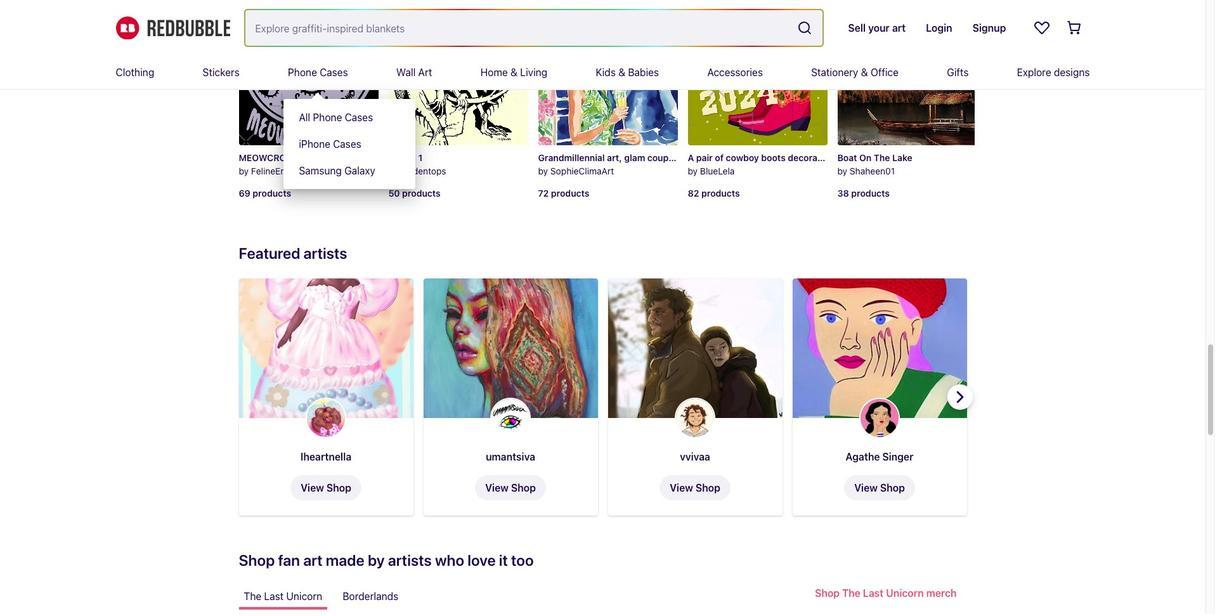 Task type: vqa. For each thing, say whether or not it's contained in the screenshot.
82 products products
yes



Task type: locate. For each thing, give the bounding box(es) containing it.
stationery & office
[[811, 67, 899, 78]]

cases up the iphone cases link
[[345, 112, 373, 123]]

1 products from the left
[[253, 188, 291, 198]]

0 horizontal spatial artists
[[304, 244, 347, 262]]

grandmillennial
[[538, 152, 605, 163]]

kids & babies link
[[596, 56, 659, 89]]

agathe
[[846, 451, 880, 462]]

by inside meowcrobiology - microbiology cats by felineemporium
[[239, 165, 249, 176]]

& inside home & living link
[[511, 67, 518, 78]]

products down bluelela
[[702, 188, 740, 198]]

all phone cases link
[[284, 104, 416, 131]]

accessories
[[707, 67, 763, 78]]

kids
[[596, 67, 616, 78]]

the
[[874, 152, 890, 163], [244, 590, 262, 602]]

0 horizontal spatial &
[[511, 67, 518, 78]]

0 vertical spatial artists
[[304, 244, 347, 262]]

shop fan art made by artists who love it too
[[239, 551, 534, 569]]

& left office
[[861, 67, 868, 78]]

iphone
[[299, 138, 330, 150]]

made
[[326, 551, 365, 569]]

4 products from the left
[[702, 188, 740, 198]]

lake
[[892, 152, 913, 163]]

vvivaa link
[[680, 451, 710, 462]]

menu
[[284, 99, 416, 189]]

umantsiva image
[[423, 278, 598, 418], [490, 397, 531, 438]]

felineemporium
[[251, 165, 317, 176]]

samsung
[[299, 165, 342, 176]]

menu containing all phone cases
[[284, 99, 416, 189]]

& for office
[[861, 67, 868, 78]]

1 vertical spatial the
[[244, 590, 262, 602]]

products down sophieclimaart
[[551, 188, 590, 198]]

menu item
[[284, 56, 416, 189]]

&
[[511, 67, 518, 78], [618, 67, 626, 78], [861, 67, 868, 78]]

babies
[[628, 67, 659, 78]]

1 horizontal spatial the
[[874, 152, 890, 163]]

products down toldentops
[[402, 188, 441, 198]]

menu inside menu bar
[[284, 99, 416, 189]]

2 vertical spatial cases
[[333, 138, 361, 150]]

3 & from the left
[[861, 67, 868, 78]]

72
[[538, 188, 549, 198]]

5 products from the left
[[851, 188, 890, 198]]

69 products
[[239, 188, 291, 198]]

explore designs
[[1017, 67, 1090, 78]]

stationery
[[811, 67, 858, 78]]

cases up microbiology
[[333, 138, 361, 150]]

agathe singer image
[[793, 278, 967, 418], [859, 397, 900, 438]]

82 products
[[688, 188, 740, 198]]

the up shaheen01
[[874, 152, 890, 163]]

phone up all
[[288, 67, 317, 78]]

3 products from the left
[[551, 188, 590, 198]]

None field
[[245, 10, 823, 46]]

69
[[239, 188, 250, 198]]

& inside kids & babies link
[[618, 67, 626, 78]]

by down cats
[[389, 165, 398, 176]]

& right kids
[[618, 67, 626, 78]]

umantsiva
[[486, 451, 535, 462]]

phone
[[288, 67, 317, 78], [313, 112, 342, 123]]

by up 69
[[239, 165, 249, 176]]

cases
[[320, 67, 348, 78], [345, 112, 373, 123], [333, 138, 361, 150]]

cases up all phone cases
[[320, 67, 348, 78]]

phone right all
[[313, 112, 342, 123]]

art,
[[607, 152, 622, 163]]

0 vertical spatial cases
[[320, 67, 348, 78]]

fan
[[278, 551, 300, 569]]

& left living
[[511, 67, 518, 78]]

Search term search field
[[245, 10, 793, 46]]

champaign
[[716, 152, 763, 163]]

boat on the lake by shaheen01
[[838, 152, 913, 176]]

1 & from the left
[[511, 67, 518, 78]]

living
[[520, 67, 548, 78]]

galaxy
[[344, 165, 375, 176]]

1 horizontal spatial &
[[618, 67, 626, 78]]

the left the last
[[244, 590, 262, 602]]

iheartnella link
[[301, 451, 352, 462]]

featured
[[239, 244, 300, 262]]

iphone cases
[[299, 138, 361, 150]]

borderlands
[[343, 590, 398, 602]]

2 horizontal spatial &
[[861, 67, 868, 78]]

vvivaa image
[[608, 278, 782, 418], [675, 397, 716, 438]]

stickers link
[[203, 56, 240, 89]]

sophieclimaart
[[551, 165, 614, 176]]

the inside boat on the lake by shaheen01
[[874, 152, 890, 163]]

kids & babies
[[596, 67, 659, 78]]

products down felineemporium
[[253, 188, 291, 198]]

0 vertical spatial the
[[874, 152, 890, 163]]

by
[[239, 165, 249, 176], [389, 165, 398, 176], [538, 165, 548, 176], [688, 165, 698, 176], [838, 165, 848, 176], [368, 551, 385, 569]]

iheartnella image
[[239, 278, 413, 418], [306, 397, 346, 438]]

& inside stationery & office "link"
[[861, 67, 868, 78]]

1
[[418, 152, 423, 163]]

products down shaheen01
[[851, 188, 890, 198]]

products for 82 products
[[702, 188, 740, 198]]

the last unicorn
[[244, 590, 322, 602]]

2 & from the left
[[618, 67, 626, 78]]

artists
[[304, 244, 347, 262], [388, 551, 432, 569]]

glam
[[624, 152, 645, 163]]

by inside boat on the lake by shaheen01
[[838, 165, 848, 176]]

gifts link
[[947, 56, 969, 89]]

1 horizontal spatial artists
[[388, 551, 432, 569]]

by bluelela
[[688, 165, 735, 176]]

menu bar
[[116, 56, 1090, 189]]

by up 72
[[538, 165, 548, 176]]

1 vertical spatial phone
[[313, 112, 342, 123]]

products for 50 products
[[402, 188, 441, 198]]

it
[[499, 551, 508, 569]]

artists left who
[[388, 551, 432, 569]]

menu item containing phone cases
[[284, 56, 416, 189]]

artists right the featured
[[304, 244, 347, 262]]

home & living link
[[481, 56, 548, 89]]

phone cases
[[288, 67, 348, 78]]

by down boat
[[838, 165, 848, 176]]

2 products from the left
[[402, 188, 441, 198]]

microbiology
[[335, 152, 390, 163]]

products
[[253, 188, 291, 198], [402, 188, 441, 198], [551, 188, 590, 198], [702, 188, 740, 198], [851, 188, 890, 198]]



Task type: describe. For each thing, give the bounding box(es) containing it.
50 products
[[389, 188, 441, 198]]

love
[[468, 551, 496, 569]]

drinking
[[679, 152, 714, 163]]

borderlands link
[[338, 583, 404, 609]]

who
[[435, 551, 464, 569]]

bluelela
[[700, 165, 735, 176]]

the last unicorn link
[[239, 583, 327, 609]]

samsung galaxy link
[[284, 157, 416, 184]]

gifts
[[947, 67, 969, 78]]

vvivaa
[[680, 451, 710, 462]]

toldentops
[[401, 165, 446, 176]]

last
[[264, 590, 284, 602]]

by inside "grandmillennial art, glam couple drinking champaign by sophieclimaart"
[[538, 165, 548, 176]]

0 horizontal spatial the
[[244, 590, 262, 602]]

stationery & office link
[[811, 56, 899, 89]]

& for living
[[511, 67, 518, 78]]

shop
[[239, 551, 275, 569]]

unicorn
[[286, 590, 322, 602]]

art
[[303, 551, 323, 569]]

home
[[481, 67, 508, 78]]

1 vertical spatial cases
[[345, 112, 373, 123]]

wall art link
[[396, 56, 432, 89]]

samsung galaxy
[[299, 165, 375, 176]]

too
[[511, 551, 534, 569]]

phone cases link
[[288, 56, 348, 89]]

-
[[328, 152, 332, 163]]

meowcrobiology - microbiology cats by felineemporium
[[239, 152, 410, 176]]

on
[[860, 152, 872, 163]]

all
[[299, 112, 310, 123]]

art
[[418, 67, 432, 78]]

designs
[[1054, 67, 1090, 78]]

products for 72 products
[[551, 188, 590, 198]]

products for 69 products
[[253, 188, 291, 198]]

38 products
[[838, 188, 890, 198]]

boat
[[838, 152, 857, 163]]

iheartnella
[[301, 451, 352, 462]]

clothing link
[[116, 56, 154, 89]]

agathe singer link
[[846, 451, 914, 462]]

0 vertical spatial phone
[[288, 67, 317, 78]]

all phone cases
[[299, 112, 373, 123]]

couple
[[648, 152, 676, 163]]

office
[[871, 67, 899, 78]]

goblin 1 by toldentops
[[389, 152, 446, 176]]

accessories link
[[707, 56, 763, 89]]

meowcrobiology
[[239, 152, 326, 163]]

cases for iphone cases
[[333, 138, 361, 150]]

explore
[[1017, 67, 1051, 78]]

iphone cases link
[[284, 131, 416, 157]]

by down drinking
[[688, 165, 698, 176]]

by inside goblin 1 by toldentops
[[389, 165, 398, 176]]

& for babies
[[618, 67, 626, 78]]

home & living
[[481, 67, 548, 78]]

singer
[[883, 451, 914, 462]]

agathe singer
[[846, 451, 914, 462]]

featured artists
[[239, 244, 347, 262]]

38
[[838, 188, 849, 198]]

products for 38 products
[[851, 188, 890, 198]]

shaheen01
[[850, 165, 895, 176]]

redbubble logo image
[[116, 16, 230, 39]]

clothing
[[116, 67, 154, 78]]

grandmillennial art, glam couple drinking champaign by sophieclimaart
[[538, 152, 763, 176]]

50
[[389, 188, 400, 198]]

cases for phone cases
[[320, 67, 348, 78]]

umantsiva link
[[486, 451, 535, 462]]

cats
[[392, 152, 410, 163]]

goblin
[[389, 152, 416, 163]]

1 vertical spatial artists
[[388, 551, 432, 569]]

menu bar containing clothing
[[116, 56, 1090, 189]]

wall art
[[396, 67, 432, 78]]

explore designs link
[[1017, 56, 1090, 89]]

wall
[[396, 67, 416, 78]]

by right the made
[[368, 551, 385, 569]]

72 products
[[538, 188, 590, 198]]

82
[[688, 188, 699, 198]]

stickers
[[203, 67, 240, 78]]



